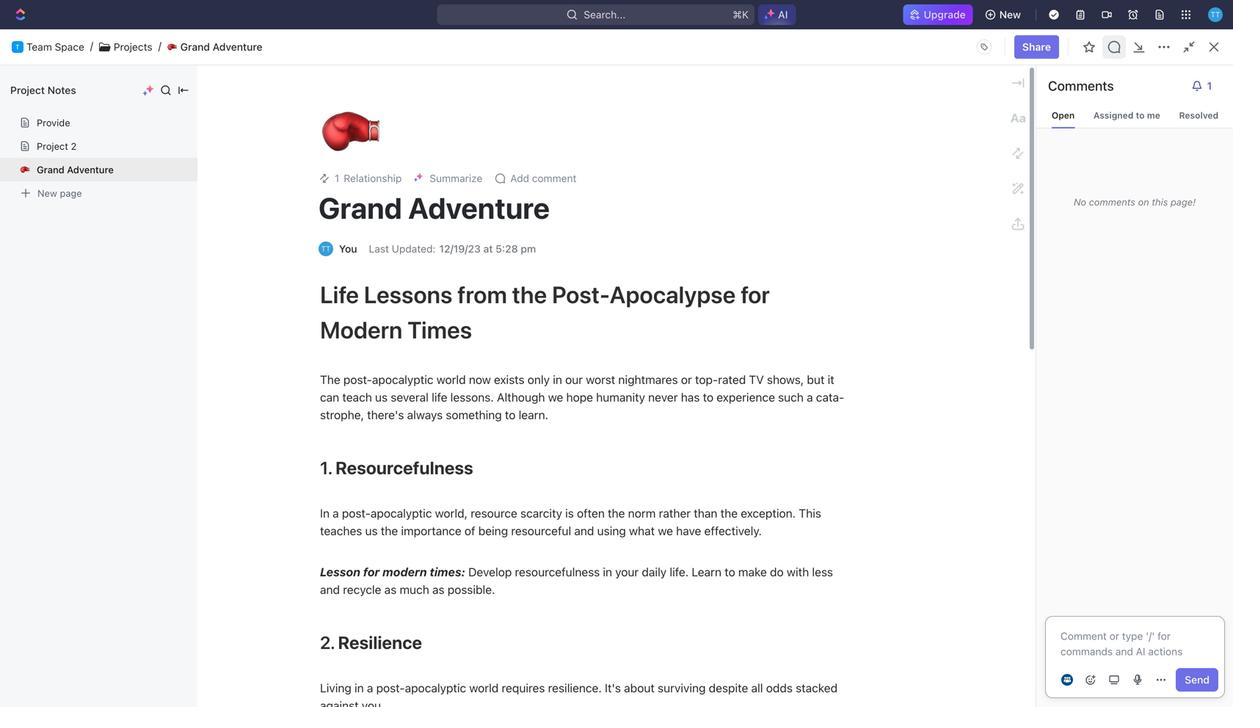 Task type: vqa. For each thing, say whether or not it's contained in the screenshot.
bottommost user group image
no



Task type: locate. For each thing, give the bounding box(es) containing it.
1 for 1
[[1208, 80, 1212, 92]]

settings
[[317, 48, 384, 69], [30, 197, 70, 210]]

1 horizontal spatial 🥊
[[168, 41, 177, 52]]

much
[[400, 583, 429, 597]]

back
[[30, 40, 53, 52]]

1 vertical spatial in
[[603, 565, 612, 579]]

or
[[681, 373, 692, 387]]

we left hope
[[548, 390, 563, 404]]

1 horizontal spatial in
[[553, 373, 562, 387]]

0 horizontal spatial and
[[320, 583, 340, 597]]

the
[[320, 373, 340, 387]]

2
[[71, 141, 77, 152]]

as down the "times:" on the bottom left
[[432, 583, 445, 597]]

upgrade left 'new' button
[[924, 8, 966, 21]]

despite
[[709, 681, 748, 695]]

in left our
[[553, 373, 562, 387]]

the down 'pm'
[[512, 280, 547, 308]]

life
[[432, 390, 447, 404]]

0 horizontal spatial upgrade
[[30, 125, 71, 137]]

1 horizontal spatial adventure
[[213, 41, 263, 53]]

⌘k
[[733, 8, 749, 21]]

this
[[799, 506, 821, 520]]

0 horizontal spatial we
[[548, 390, 563, 404]]

1 horizontal spatial 🥊 grand adventure
[[168, 41, 263, 53]]

clickapps
[[30, 149, 78, 161]]

1 vertical spatial 🥊 grand adventure
[[20, 164, 114, 175]]

grand down the clickapps
[[37, 164, 64, 175]]

1 horizontal spatial 1
[[1208, 80, 1212, 92]]

2 vertical spatial post-
[[376, 681, 405, 695]]

2 vertical spatial apocalyptic
[[405, 681, 466, 695]]

🥊 right projects link
[[168, 41, 177, 52]]

something
[[446, 408, 502, 422]]

1 horizontal spatial grand
[[180, 41, 210, 53]]

1 vertical spatial we
[[658, 524, 673, 538]]

living
[[320, 681, 352, 695]]

nightmares
[[619, 373, 678, 387]]

last
[[369, 243, 389, 255]]

upgrade link up clickapps link
[[6, 119, 173, 143]]

a left custom
[[489, 181, 494, 192]]

us
[[375, 390, 388, 404], [365, 524, 378, 538]]

world up life on the bottom left of page
[[437, 373, 466, 387]]

1 up resolved
[[1208, 80, 1212, 92]]

0 vertical spatial 🥊 grand adventure
[[168, 41, 263, 53]]

there's
[[367, 408, 404, 422]]

2 horizontal spatial adventure
[[408, 191, 550, 225]]

relationship
[[344, 172, 402, 184]]

new
[[1000, 8, 1021, 21], [37, 188, 57, 199]]

0 horizontal spatial in
[[355, 681, 364, 695]]

with right do
[[787, 565, 809, 579]]

in
[[320, 506, 330, 520]]

share
[[1023, 41, 1051, 53]]

project notes
[[10, 84, 76, 96]]

0 vertical spatial in
[[553, 373, 562, 387]]

project
[[10, 84, 45, 96], [37, 141, 68, 152]]

upgrade link up dropdown menu image
[[903, 4, 973, 25]]

what
[[629, 524, 655, 538]]

your left brand
[[362, 181, 382, 192]]

12/19/23
[[439, 243, 481, 255]]

and right logo,
[[470, 181, 487, 192]]

project for project notes
[[10, 84, 45, 96]]

apocalyptic
[[372, 373, 434, 387], [371, 506, 432, 520], [405, 681, 466, 695]]

0 vertical spatial apocalyptic
[[372, 373, 434, 387]]

0 vertical spatial post-
[[344, 373, 372, 387]]

0 vertical spatial with
[[341, 181, 359, 192]]

projects
[[114, 41, 152, 53]]

as
[[384, 583, 397, 597], [432, 583, 445, 597]]

only
[[528, 373, 550, 387]]

we down rather
[[658, 524, 673, 538]]

the inside life lessons from the post-apocalypse for modern times
[[512, 280, 547, 308]]

0 horizontal spatial world
[[437, 373, 466, 387]]

0 horizontal spatial tt
[[321, 244, 331, 253]]

1 vertical spatial project
[[37, 141, 68, 152]]

0 horizontal spatial 1
[[335, 172, 339, 184]]

tt left the you
[[321, 244, 331, 253]]

skin
[[282, 181, 301, 192]]

teach
[[342, 390, 372, 404]]

0 vertical spatial your
[[362, 181, 382, 192]]

shows,
[[767, 373, 804, 387]]

1 for 1 relationship
[[335, 172, 339, 184]]

1 inside dropdown button
[[1208, 80, 1212, 92]]

resource
[[471, 506, 517, 520]]

and down lesson
[[320, 583, 340, 597]]

a inside the post-apocalyptic world now exists only in our worst nightmares or top-rated tv shows, but it can teach us several life lessons. although we hope humanity never has to experience such a cata strophe, there's always something to learn.
[[807, 390, 813, 404]]

2 horizontal spatial and
[[574, 524, 594, 538]]

apocalyptic up several
[[372, 373, 434, 387]]

living in a post-apocalyptic world requires resilience. it's about surviving despite all odds stacked against you.
[[320, 681, 841, 707]]

🥊 up 1 relationship
[[322, 95, 380, 164]]

1
[[1208, 80, 1212, 92], [335, 172, 339, 184]]

0 vertical spatial tt
[[1211, 10, 1221, 19]]

new for new
[[1000, 8, 1021, 21]]

1 horizontal spatial and
[[470, 181, 487, 192]]

in up you.
[[355, 681, 364, 695]]

in down the using at bottom
[[603, 565, 612, 579]]

1 vertical spatial settings
[[30, 197, 70, 210]]

it's
[[605, 681, 621, 695]]

0 horizontal spatial as
[[384, 583, 397, 597]]

0 vertical spatial 1
[[1208, 80, 1212, 92]]

0 vertical spatial for
[[741, 280, 770, 308]]

colors,
[[413, 181, 443, 192]]

for inside life lessons from the post-apocalypse for modern times
[[741, 280, 770, 308]]

your left daily
[[615, 565, 639, 579]]

exists
[[494, 373, 525, 387]]

🥊 inside 🥊 grand adventure
[[168, 41, 177, 52]]

post- inside in a post-apocalyptic world, resource scarcity is often the norm rather than the exception. this teaches us the importance of being resourceful and using what we have effectively.
[[342, 506, 371, 520]]

1 left relationship
[[335, 172, 339, 184]]

🥊 button up 1 relationship
[[319, 95, 383, 164]]

our
[[565, 373, 583, 387]]

1 vertical spatial world
[[469, 681, 499, 695]]

1 horizontal spatial for
[[741, 280, 770, 308]]

and down often
[[574, 524, 594, 538]]

with down label
[[341, 181, 359, 192]]

times
[[408, 316, 472, 344]]

0 vertical spatial settings
[[317, 48, 384, 69]]

0 horizontal spatial your
[[362, 181, 382, 192]]

🥊 left integrations on the top left of page
[[20, 164, 30, 175]]

upgrade up project 2 on the left
[[30, 125, 71, 137]]

2 horizontal spatial in
[[603, 565, 612, 579]]

your inside develop resourcefulness in your daily life. learn to make do with less and recycle as much as possible.
[[615, 565, 639, 579]]

a up you.
[[367, 681, 373, 695]]

0 horizontal spatial with
[[341, 181, 359, 192]]

1 horizontal spatial world
[[469, 681, 499, 695]]

1 vertical spatial new
[[37, 188, 57, 199]]

1 vertical spatial post-
[[342, 506, 371, 520]]

importance
[[401, 524, 462, 538]]

0 vertical spatial us
[[375, 390, 388, 404]]

1 vertical spatial with
[[787, 565, 809, 579]]

project left notes
[[10, 84, 45, 96]]

post- up teaches
[[342, 506, 371, 520]]

page!
[[1171, 196, 1196, 207]]

0 vertical spatial upgrade link
[[903, 4, 973, 25]]

with inside white label skin clickup with your brand colors, logo, and a custom url.
[[341, 181, 359, 192]]

the up the using at bottom
[[608, 506, 625, 520]]

0 vertical spatial we
[[548, 390, 563, 404]]

world
[[437, 373, 466, 387], [469, 681, 499, 695]]

post- up you.
[[376, 681, 405, 695]]

although
[[497, 390, 545, 404]]

summarize
[[430, 172, 483, 184]]

0 horizontal spatial grand
[[37, 164, 64, 175]]

cata
[[816, 390, 844, 404]]

apocalyptic down resilience
[[405, 681, 466, 695]]

1 vertical spatial for
[[363, 565, 380, 579]]

1 horizontal spatial we
[[658, 524, 673, 538]]

2 vertical spatial and
[[320, 583, 340, 597]]

1 vertical spatial apocalyptic
[[371, 506, 432, 520]]

2 vertical spatial grand
[[319, 191, 402, 225]]

send
[[1185, 674, 1210, 686]]

a inside in a post-apocalyptic world, resource scarcity is often the norm rather than the exception. this teaches us the importance of being resourceful and using what we have effectively.
[[333, 506, 339, 520]]

me
[[1147, 110, 1161, 120]]

project left 2
[[37, 141, 68, 152]]

and
[[470, 181, 487, 192], [574, 524, 594, 538], [320, 583, 340, 597]]

0 vertical spatial upgrade
[[924, 8, 966, 21]]

Team Na﻿me text field
[[275, 93, 1198, 127]]

to right back
[[56, 40, 66, 52]]

1 horizontal spatial with
[[787, 565, 809, 579]]

2 vertical spatial in
[[355, 681, 364, 695]]

grand right projects
[[180, 41, 210, 53]]

it
[[828, 373, 835, 387]]

tt button
[[1204, 3, 1228, 26]]

apocalypse
[[610, 280, 736, 308]]

new inside button
[[1000, 8, 1021, 21]]

custom
[[497, 181, 530, 192]]

1 vertical spatial upgrade link
[[6, 119, 173, 143]]

1 horizontal spatial new
[[1000, 8, 1021, 21]]

1 horizontal spatial tt
[[1211, 10, 1221, 19]]

🥊
[[168, 41, 177, 52], [322, 95, 380, 164], [20, 164, 30, 175]]

0 vertical spatial project
[[10, 84, 45, 96]]

and inside in a post-apocalyptic world, resource scarcity is often the norm rather than the exception. this teaches us the importance of being resourceful and using what we have effectively.
[[574, 524, 594, 538]]

1 vertical spatial us
[[365, 524, 378, 538]]

0 horizontal spatial 🥊
[[20, 164, 30, 175]]

0 vertical spatial new
[[1000, 8, 1021, 21]]

grand
[[180, 41, 210, 53], [37, 164, 64, 175], [319, 191, 402, 225]]

tt
[[1211, 10, 1221, 19], [321, 244, 331, 253]]

🥊 button down the clickapps
[[19, 164, 37, 175]]

1 horizontal spatial settings
[[317, 48, 384, 69]]

to left "make"
[[725, 565, 735, 579]]

comments
[[1048, 78, 1114, 94]]

top-
[[695, 373, 718, 387]]

adventure
[[213, 41, 263, 53], [67, 164, 114, 175], [408, 191, 550, 225]]

have
[[676, 524, 701, 538]]

post-
[[552, 280, 610, 308]]

a right in in the bottom left of the page
[[333, 506, 339, 520]]

1 vertical spatial grand
[[37, 164, 64, 175]]

project 2
[[37, 141, 77, 152]]

apocalyptic inside living in a post-apocalyptic world requires resilience. it's about surviving despite all odds stacked against you.
[[405, 681, 466, 695]]

1 horizontal spatial your
[[615, 565, 639, 579]]

a
[[489, 181, 494, 192], [807, 390, 813, 404], [333, 506, 339, 520], [367, 681, 373, 695]]

we
[[548, 390, 563, 404], [658, 524, 673, 538]]

strophe,
[[320, 390, 844, 422]]

make
[[739, 565, 767, 579]]

back to workspace
[[30, 40, 121, 52]]

1 vertical spatial adventure
[[67, 164, 114, 175]]

the post-apocalyptic world now exists only in our worst nightmares or top-rated tv shows, but it can teach us several life lessons. although we hope humanity never has to experience such a cata strophe, there's always something to learn.
[[320, 373, 844, 422]]

0 vertical spatial world
[[437, 373, 466, 387]]

0 horizontal spatial new
[[37, 188, 57, 199]]

tt up the 1 dropdown button
[[1211, 10, 1221, 19]]

the
[[512, 280, 547, 308], [608, 506, 625, 520], [721, 506, 738, 520], [381, 524, 398, 538]]

grand down 1 relationship
[[319, 191, 402, 225]]

0 horizontal spatial adventure
[[67, 164, 114, 175]]

us right teaches
[[365, 524, 378, 538]]

0 vertical spatial and
[[470, 181, 487, 192]]

0 horizontal spatial 🥊 button
[[19, 164, 37, 175]]

workspace
[[68, 40, 121, 52], [223, 48, 313, 69], [265, 272, 331, 288]]

apocalyptic inside the post-apocalyptic world now exists only in our worst nightmares or top-rated tv shows, but it can teach us several life lessons. although we hope humanity never has to experience such a cata strophe, there's always something to learn.
[[372, 373, 434, 387]]

us up there's
[[375, 390, 388, 404]]

post-
[[344, 373, 372, 387], [342, 506, 371, 520], [376, 681, 405, 695]]

1 vertical spatial your
[[615, 565, 639, 579]]

a down but
[[807, 390, 813, 404]]

open
[[1052, 110, 1075, 120]]

1 horizontal spatial as
[[432, 583, 445, 597]]

0 vertical spatial grand
[[180, 41, 210, 53]]

1 vertical spatial and
[[574, 524, 594, 538]]

as down lesson for modern times:
[[384, 583, 397, 597]]

tv
[[749, 373, 764, 387]]

new page
[[37, 188, 82, 199]]

2 as from the left
[[432, 583, 445, 597]]

apocalyptic up importance
[[371, 506, 432, 520]]

post- up teach
[[344, 373, 372, 387]]

dropdown menu image
[[973, 35, 996, 59]]

world left requires on the left bottom of the page
[[469, 681, 499, 695]]

add comment
[[510, 172, 577, 184]]

1 vertical spatial 1
[[335, 172, 339, 184]]



Task type: describe. For each thing, give the bounding box(es) containing it.
rated
[[718, 373, 746, 387]]

we inside in a post-apocalyptic world, resource scarcity is often the norm rather than the exception. this teaches us the importance of being resourceful and using what we have effectively.
[[658, 524, 673, 538]]

exception.
[[741, 506, 796, 520]]

and inside develop resourcefulness in your daily life. learn to make do with less and recycle as much as possible.
[[320, 583, 340, 597]]

lessons
[[364, 280, 453, 308]]

logo,
[[445, 181, 467, 192]]

1. resourcefulness
[[320, 457, 473, 478]]

norm
[[628, 506, 656, 520]]

at
[[484, 243, 493, 255]]

1 vertical spatial tt
[[321, 244, 331, 253]]

post- inside the post-apocalyptic world now exists only in our worst nightmares or top-rated tv shows, but it can teach us several life lessons. although we hope humanity never has to experience such a cata strophe, there's always something to learn.
[[344, 373, 372, 387]]

teaches
[[320, 524, 362, 538]]

ai button
[[758, 4, 796, 25]]

5:28
[[496, 243, 518, 255]]

the up lesson for modern times:
[[381, 524, 398, 538]]

of
[[465, 524, 475, 538]]

develop
[[469, 565, 512, 579]]

all
[[751, 681, 763, 695]]

0 horizontal spatial upgrade link
[[6, 119, 173, 143]]

you
[[339, 243, 357, 255]]

your inside white label skin clickup with your brand colors, logo, and a custom url.
[[362, 181, 382, 192]]

new for new page
[[37, 188, 57, 199]]

against
[[320, 699, 359, 707]]

life lessons from the post-apocalypse for modern times
[[320, 280, 775, 344]]

grand adventure
[[319, 191, 550, 225]]

comment
[[532, 172, 577, 184]]

to down top-
[[703, 390, 714, 404]]

ai
[[778, 8, 788, 21]]

a inside white label skin clickup with your brand colors, logo, and a custom url.
[[489, 181, 494, 192]]

resourcefulness
[[515, 565, 600, 579]]

clickup
[[304, 181, 338, 192]]

add
[[510, 172, 529, 184]]

resourceful
[[511, 524, 571, 538]]

now
[[469, 373, 491, 387]]

the up 'effectively.'
[[721, 506, 738, 520]]

1 as from the left
[[384, 583, 397, 597]]

in inside living in a post-apocalyptic world requires resilience. it's about surviving despite all odds stacked against you.
[[355, 681, 364, 695]]

on
[[1138, 196, 1149, 207]]

integrations
[[30, 173, 87, 185]]

team space link
[[26, 41, 84, 53]]

is
[[565, 506, 574, 520]]

1 vertical spatial upgrade
[[30, 125, 71, 137]]

a inside living in a post-apocalyptic world requires resilience. it's about surviving despite all odds stacked against you.
[[367, 681, 373, 695]]

workspace settings
[[223, 48, 384, 69]]

in inside the post-apocalyptic world now exists only in our worst nightmares or top-rated tv shows, but it can teach us several life lessons. although we hope humanity never has to experience such a cata strophe, there's always something to learn.
[[553, 373, 562, 387]]

world,
[[435, 506, 468, 520]]

1 horizontal spatial upgrade link
[[903, 4, 973, 25]]

world inside the post-apocalyptic world now exists only in our worst nightmares or top-rated tv shows, but it can teach us several life lessons. although we hope humanity never has to experience such a cata strophe, there's always something to learn.
[[437, 373, 466, 387]]

worst
[[586, 373, 615, 387]]

in inside develop resourcefulness in your daily life. learn to make do with less and recycle as much as possible.
[[603, 565, 612, 579]]

using
[[597, 524, 626, 538]]

white label skin clickup with your brand colors, logo, and a custom url.
[[282, 163, 554, 192]]

lesson for modern times:
[[320, 565, 465, 579]]

2 horizontal spatial grand
[[319, 191, 402, 225]]

about
[[624, 681, 655, 695]]

scarcity
[[521, 506, 562, 520]]

2. resilience
[[320, 632, 422, 653]]

with inside develop resourcefulness in your daily life. learn to make do with less and recycle as much as possible.
[[787, 565, 809, 579]]

delete workspace button
[[223, 264, 331, 297]]

2 vertical spatial adventure
[[408, 191, 550, 225]]

times:
[[430, 565, 465, 579]]

rather
[[659, 506, 691, 520]]

back to workspace button
[[6, 35, 174, 58]]

being
[[478, 524, 508, 538]]

stacked
[[796, 681, 838, 695]]

page
[[60, 188, 82, 199]]

recycle
[[343, 583, 381, 597]]

tt inside 'dropdown button'
[[1211, 10, 1221, 19]]

delete
[[223, 272, 261, 288]]

assigned to me
[[1094, 110, 1161, 120]]

project for project 2
[[37, 141, 68, 152]]

to left me
[[1136, 110, 1145, 120]]

1 horizontal spatial 🥊 button
[[319, 95, 383, 164]]

lessons.
[[451, 390, 494, 404]]

several
[[391, 390, 429, 404]]

and inside white label skin clickup with your brand colors, logo, and a custom url.
[[470, 181, 487, 192]]

to down although
[[505, 408, 516, 422]]

requires
[[502, 681, 545, 695]]

2 horizontal spatial 🥊
[[322, 95, 380, 164]]

post- inside living in a post-apocalyptic world requires resilience. it's about surviving despite all odds stacked against you.
[[376, 681, 405, 695]]

resolved
[[1179, 110, 1219, 120]]

resilience
[[338, 632, 422, 653]]

from
[[458, 280, 507, 308]]

0 vertical spatial adventure
[[213, 41, 263, 53]]

0 horizontal spatial 🥊 grand adventure
[[20, 164, 114, 175]]

has
[[681, 390, 700, 404]]

modern
[[320, 316, 403, 344]]

can
[[320, 390, 339, 404]]

world inside living in a post-apocalyptic world requires resilience. it's about surviving despite all odds stacked against you.
[[469, 681, 499, 695]]

apocalyptic inside in a post-apocalyptic world, resource scarcity is often the norm rather than the exception. this teaches us the importance of being resourceful and using what we have effectively.
[[371, 506, 432, 520]]

to inside develop resourcefulness in your daily life. learn to make do with less and recycle as much as possible.
[[725, 565, 735, 579]]

never
[[648, 390, 678, 404]]

us inside the post-apocalyptic world now exists only in our worst nightmares or top-rated tv shows, but it can teach us several life lessons. although we hope humanity never has to experience such a cata strophe, there's always something to learn.
[[375, 390, 388, 404]]

updated:
[[392, 243, 436, 255]]

0 horizontal spatial for
[[363, 565, 380, 579]]

1 horizontal spatial upgrade
[[924, 8, 966, 21]]

we inside the post-apocalyptic world now exists only in our worst nightmares or top-rated tv shows, but it can teach us several life lessons. although we hope humanity never has to experience such a cata strophe, there's always something to learn.
[[548, 390, 563, 404]]

us inside in a post-apocalyptic world, resource scarcity is often the norm rather than the exception. this teaches us the importance of being resourceful and using what we have effectively.
[[365, 524, 378, 538]]

in a post-apocalyptic world, resource scarcity is often the norm rather than the exception. this teaches us the importance of being resourceful and using what we have effectively.
[[320, 506, 825, 538]]

notes
[[47, 84, 76, 96]]

hope
[[566, 390, 593, 404]]

delete workspace
[[223, 272, 331, 288]]

humanity
[[596, 390, 645, 404]]

t
[[16, 43, 20, 51]]

life
[[320, 280, 359, 308]]

resilience.
[[548, 681, 602, 695]]

1 button
[[1186, 74, 1222, 98]]

do
[[770, 565, 784, 579]]

summarize button
[[408, 168, 488, 189]]

modern
[[383, 565, 427, 579]]

life.
[[670, 565, 689, 579]]

but
[[807, 373, 825, 387]]

0 horizontal spatial settings
[[30, 197, 70, 210]]

lesson
[[320, 565, 360, 579]]

url.
[[532, 181, 554, 192]]

to inside button
[[56, 40, 66, 52]]



